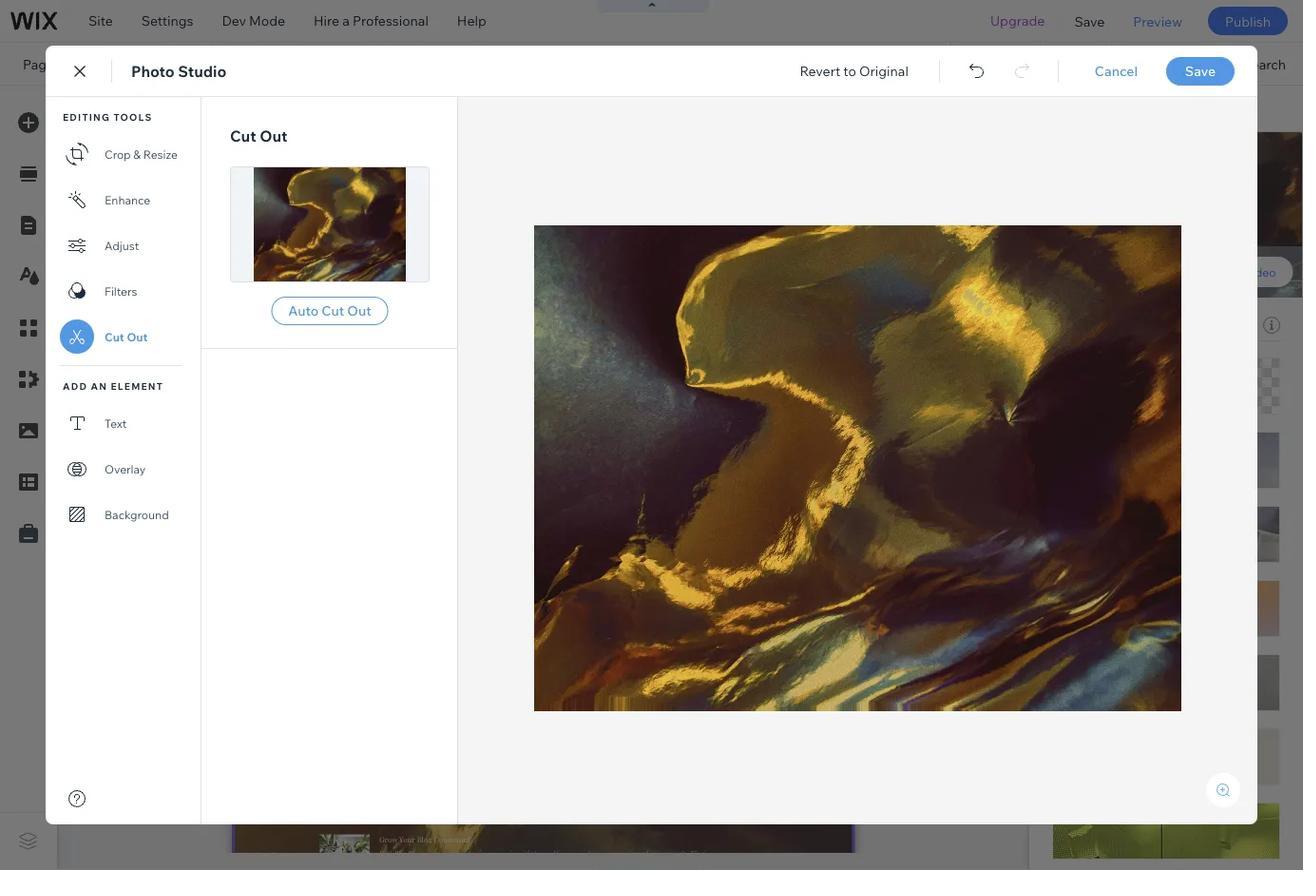 Task type: locate. For each thing, give the bounding box(es) containing it.
tools
[[1152, 55, 1185, 72]]

0 horizontal spatial settings
[[142, 12, 193, 29]]

of
[[1181, 537, 1193, 554]]

0 vertical spatial title
[[1053, 312, 1080, 329]]

video
[[1245, 265, 1277, 279]]

1 title from the top
[[1053, 312, 1080, 329]]

title
[[1053, 312, 1080, 329], [1053, 406, 1080, 423]]

content
[[1130, 537, 1178, 554]]

search results
[[72, 55, 164, 72], [1065, 349, 1170, 368], [1065, 443, 1170, 462], [1053, 504, 1145, 521]]

1 vertical spatial settings
[[1065, 587, 1110, 601]]

the
[[1106, 537, 1127, 554]]

title down color
[[1053, 312, 1080, 329]]

dev mode
[[222, 12, 285, 29]]

settings
[[142, 12, 193, 29], [1065, 587, 1110, 601]]

search
[[72, 55, 115, 72], [1243, 55, 1287, 72], [1065, 349, 1115, 368], [1065, 443, 1115, 462], [1053, 504, 1096, 521], [1196, 537, 1240, 554]]

preview button
[[1120, 0, 1197, 42]]

settings down from
[[1065, 587, 1110, 601]]

help
[[457, 12, 487, 29]]

a
[[343, 12, 350, 29]]

title down selected
[[1053, 406, 1080, 423]]

preview
[[1134, 13, 1183, 29]]

save
[[1075, 13, 1105, 29]]

search inside search button
[[1243, 55, 1287, 72]]

1 horizontal spatial settings
[[1065, 587, 1110, 601]]

save button
[[1061, 0, 1120, 42]]

professional
[[353, 12, 429, 29]]

your
[[1134, 554, 1162, 571]]

selected backgrounds
[[1053, 317, 1192, 333]]

results inside manage the content of search results from your dashboard.
[[1053, 554, 1098, 571]]

search inside manage the content of search results from your dashboard.
[[1196, 537, 1240, 554]]

manage the content of search results from your dashboard.
[[1053, 537, 1240, 571]]

1 vertical spatial title
[[1053, 406, 1080, 423]]

settings inside settings button
[[1065, 587, 1110, 601]]

results
[[118, 55, 164, 72], [1118, 349, 1170, 368], [1118, 443, 1170, 462], [1099, 504, 1145, 521], [1053, 554, 1098, 571]]

selected
[[1053, 317, 1108, 333]]

settings left dev
[[142, 12, 193, 29]]

50%
[[1072, 55, 1098, 72]]

2 title from the top
[[1053, 406, 1080, 423]]

search button
[[1203, 43, 1304, 85]]



Task type: vqa. For each thing, say whether or not it's contained in the screenshot.
400
no



Task type: describe. For each thing, give the bounding box(es) containing it.
upgrade
[[991, 12, 1046, 29]]

0 vertical spatial settings
[[142, 12, 193, 29]]

tools button
[[1113, 43, 1202, 85]]

manage
[[1053, 537, 1103, 554]]

from
[[1101, 554, 1131, 571]]

layout
[[1228, 148, 1271, 165]]

site
[[88, 12, 113, 29]]

image
[[1157, 265, 1191, 279]]

hire a professional
[[314, 12, 429, 29]]

50% button
[[1041, 43, 1112, 85]]

hire
[[314, 12, 340, 29]]

dashboard.
[[1165, 554, 1236, 571]]

publish button
[[1209, 7, 1289, 35]]

publish
[[1226, 13, 1271, 29]]

dev
[[222, 12, 246, 29]]

settings button
[[1053, 583, 1123, 606]]

mode
[[249, 12, 285, 29]]

backgrounds
[[1111, 317, 1192, 333]]

color
[[1069, 265, 1098, 279]]



